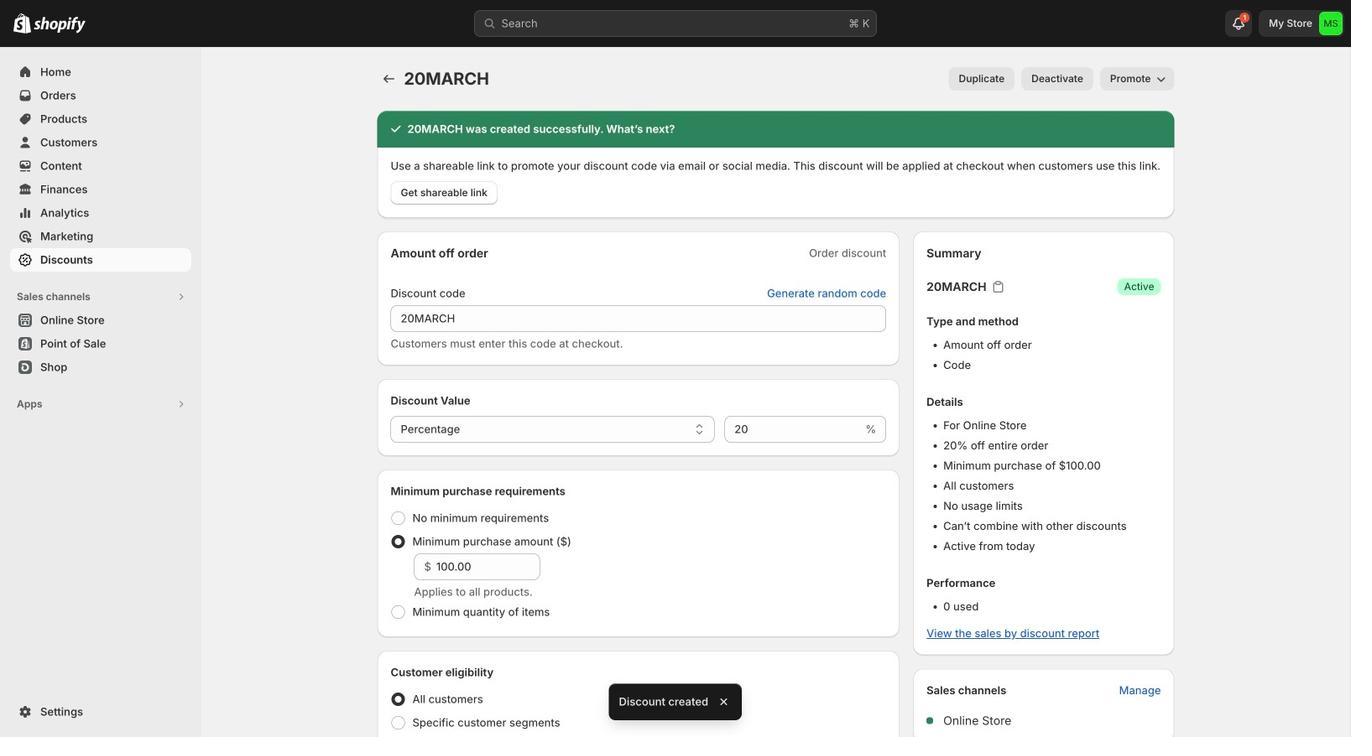 Task type: describe. For each thing, give the bounding box(es) containing it.
0.00 text field
[[436, 554, 540, 581]]

my store image
[[1320, 12, 1343, 35]]



Task type: vqa. For each thing, say whether or not it's contained in the screenshot.
Shopify image
yes



Task type: locate. For each thing, give the bounding box(es) containing it.
shopify image
[[13, 13, 31, 33], [34, 17, 86, 33]]

None text field
[[391, 306, 887, 332]]

None text field
[[725, 416, 862, 443]]

0 horizontal spatial shopify image
[[13, 13, 31, 33]]

1 horizontal spatial shopify image
[[34, 17, 86, 33]]



